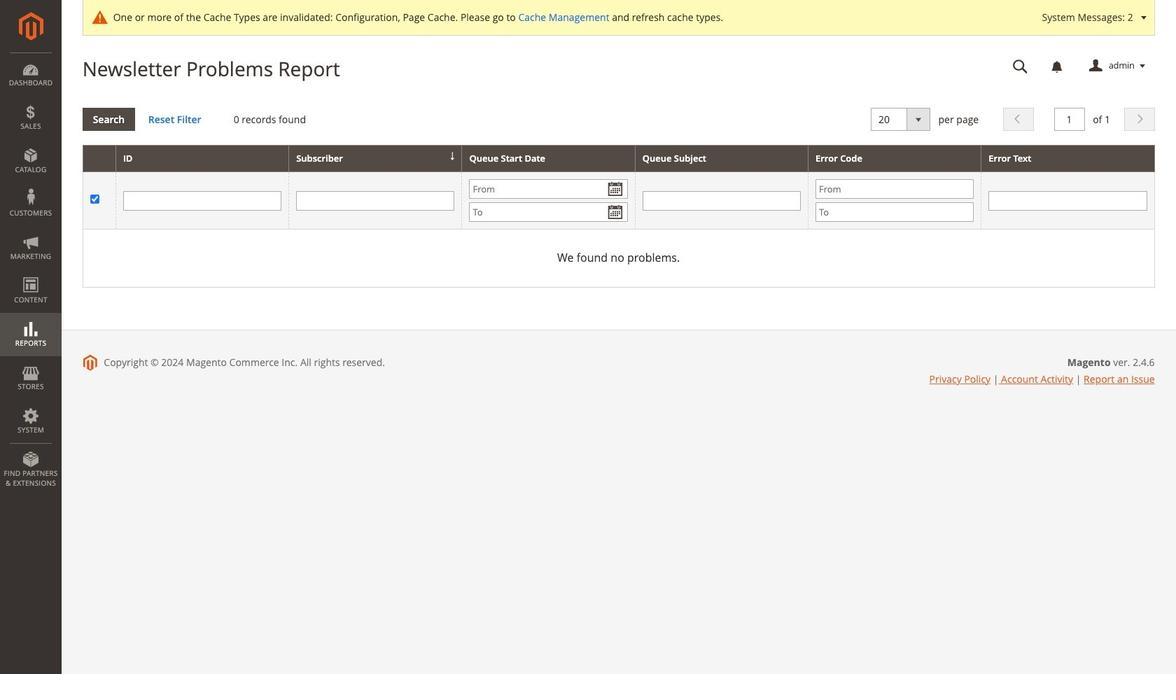 Task type: locate. For each thing, give the bounding box(es) containing it.
magento admin panel image
[[19, 12, 43, 41]]

2 from text field from the left
[[816, 180, 974, 199]]

None text field
[[1003, 54, 1038, 78], [1054, 108, 1085, 131], [123, 191, 282, 211], [1003, 54, 1038, 78], [1054, 108, 1085, 131], [123, 191, 282, 211]]

To text field
[[470, 203, 628, 222]]

from text field up to text field
[[816, 180, 974, 199]]

1 horizontal spatial from text field
[[816, 180, 974, 199]]

None checkbox
[[90, 195, 99, 204]]

0 horizontal spatial from text field
[[470, 180, 628, 199]]

From text field
[[470, 180, 628, 199], [816, 180, 974, 199]]

None text field
[[296, 191, 455, 211], [643, 191, 801, 211], [989, 191, 1148, 211], [296, 191, 455, 211], [643, 191, 801, 211], [989, 191, 1148, 211]]

1 from text field from the left
[[470, 180, 628, 199]]

from text field up to text box
[[470, 180, 628, 199]]

menu bar
[[0, 53, 62, 495]]



Task type: describe. For each thing, give the bounding box(es) containing it.
To text field
[[816, 203, 974, 222]]

from text field for to text box
[[470, 180, 628, 199]]

from text field for to text field
[[816, 180, 974, 199]]



